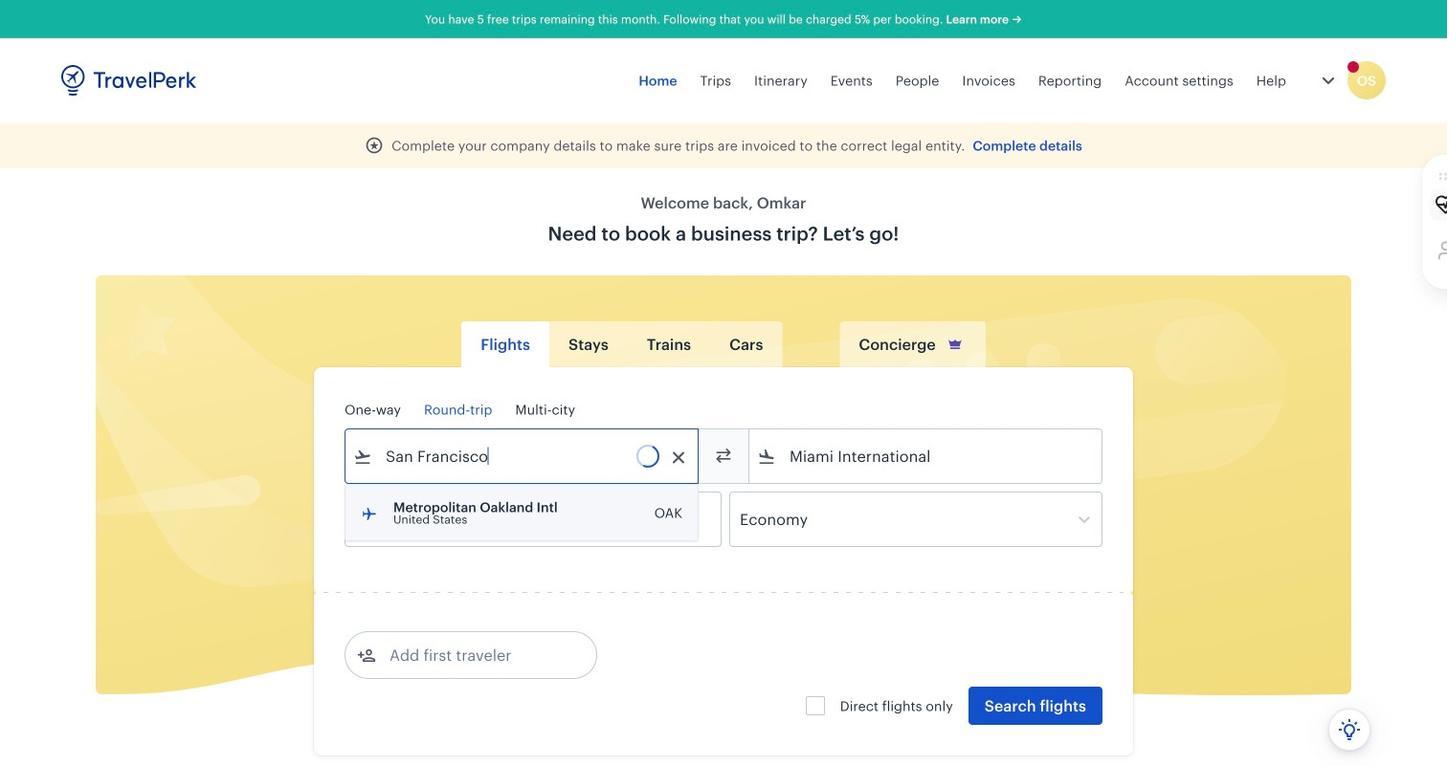 Task type: locate. For each thing, give the bounding box(es) containing it.
Return text field
[[486, 493, 586, 547]]

Depart text field
[[372, 493, 472, 547]]

From search field
[[372, 441, 673, 472]]

Add first traveler search field
[[376, 641, 575, 671]]



Task type: describe. For each thing, give the bounding box(es) containing it.
To search field
[[777, 441, 1077, 472]]



